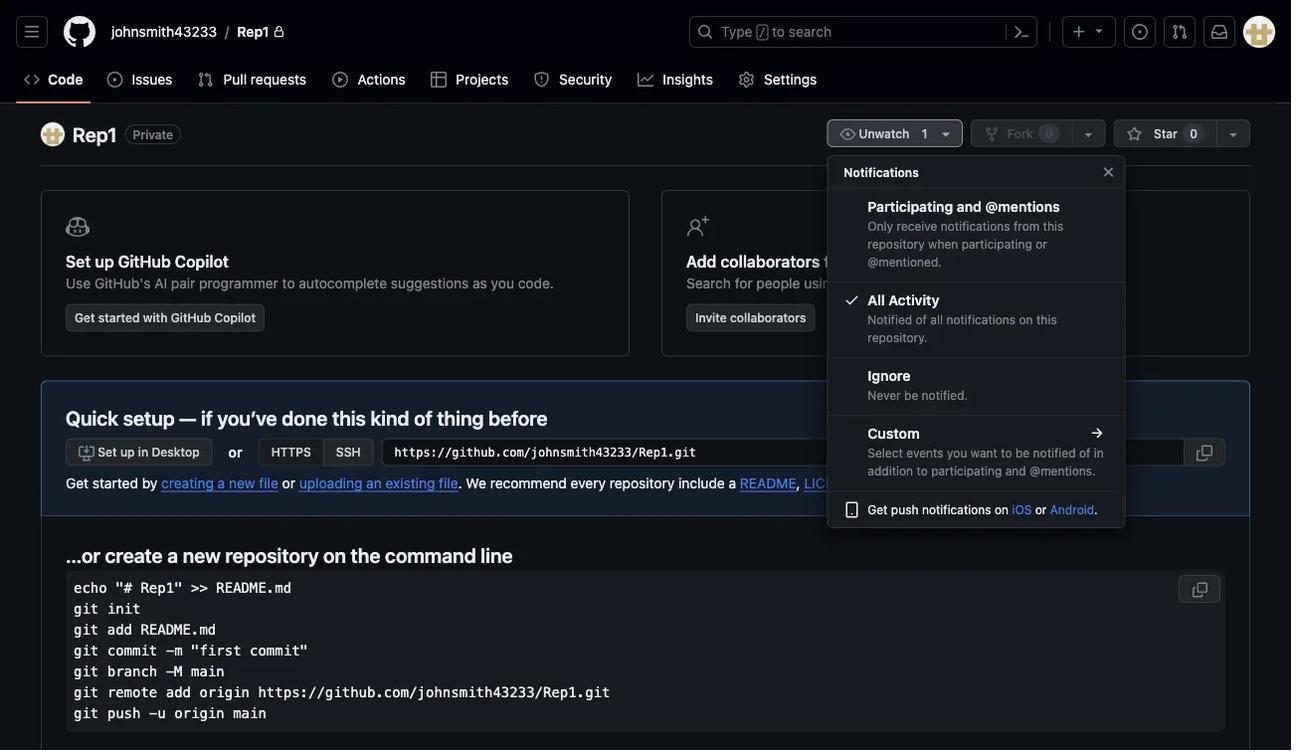 Task type: vqa. For each thing, say whether or not it's contained in the screenshot.
Start within Create a new repository element
no



Task type: describe. For each thing, give the bounding box(es) containing it.
get started with github copilot
[[75, 310, 256, 324]]

Clone URL text field
[[382, 438, 1185, 466]]

3 git from the top
[[74, 643, 99, 659]]

or down https button
[[282, 475, 295, 491]]

1 vertical spatial -
[[166, 664, 174, 680]]

notified.
[[922, 388, 968, 402]]

events
[[907, 446, 944, 460]]

actions
[[358, 71, 406, 88]]

get for get push notifications on ios or android .
[[868, 503, 888, 517]]

1 horizontal spatial a
[[218, 475, 225, 491]]

"first
[[191, 643, 241, 659]]

0 horizontal spatial and
[[869, 475, 892, 491]]

push inside the echo "# rep1" >> readme.md git init git add readme.md git commit -m "first commit" git branch -m main git remote add origin https://github.com/johnsmith43233/rep1.git git push -u origin main
[[107, 705, 141, 722]]

to inside the set up github copilot use github's ai pair programmer to autocomplete suggestions as you code.
[[282, 275, 295, 292]]

get started by creating a new file or uploading an existing file .                we recommend every repository include a readme , license ,               and .gitignore .
[[66, 475, 961, 491]]

1 , from the left
[[797, 475, 801, 491]]

shield image
[[534, 72, 550, 88]]

suggestions
[[391, 275, 469, 292]]

to left search
[[772, 23, 785, 40]]

1 file from the left
[[259, 475, 278, 491]]

only
[[868, 219, 894, 233]]

issues link
[[99, 65, 182, 95]]

1 horizontal spatial .
[[957, 475, 961, 491]]

in inside select events you want to be notified of in addition to participating and @mentions.
[[1094, 446, 1104, 460]]

autocomplete
[[299, 275, 387, 292]]

type
[[721, 23, 753, 40]]

set up github copilot use github's ai pair programmer to autocomplete suggestions as you code.
[[66, 252, 554, 292]]

existing
[[386, 475, 435, 491]]

git pull request image
[[1172, 24, 1188, 40]]

desktop download image
[[79, 445, 95, 461]]

table image
[[431, 72, 447, 88]]

addition
[[868, 464, 913, 478]]

the
[[351, 543, 381, 567]]

or right the ios
[[1036, 503, 1047, 517]]

uploading an existing file link
[[299, 475, 458, 491]]

pull
[[223, 71, 247, 88]]

uploading
[[299, 475, 363, 491]]

1 horizontal spatial add
[[166, 685, 191, 701]]

add this repository to a list image
[[1226, 126, 1242, 142]]

issue opened image
[[1132, 24, 1148, 40]]

command
[[385, 543, 476, 567]]

2 vertical spatial notifications
[[922, 503, 992, 517]]

you've
[[217, 406, 277, 429]]

star
[[1154, 126, 1178, 140]]

search
[[687, 275, 731, 292]]

create
[[105, 543, 163, 567]]

of inside select events you want to be notified of in addition to participating and @mentions.
[[1080, 446, 1091, 460]]

invite collaborators link
[[687, 304, 815, 332]]

pair
[[171, 275, 195, 292]]

copilot inside the set up github copilot use github's ai pair programmer to autocomplete suggestions as you code.
[[175, 252, 229, 271]]

notifications
[[844, 165, 919, 179]]

eye image
[[840, 126, 856, 142]]

0 vertical spatial add
[[107, 622, 132, 638]]

done
[[282, 406, 328, 429]]

0 vertical spatial new
[[229, 475, 255, 491]]

android
[[1051, 503, 1095, 517]]

github's
[[95, 275, 151, 292]]

0 vertical spatial -
[[166, 643, 174, 659]]

participating and @mentions only receive notifications from this repository when participating or @mentioned.
[[868, 198, 1064, 269]]

2 git from the top
[[74, 622, 99, 638]]

2 vertical spatial on
[[323, 543, 346, 567]]

lock image
[[273, 26, 285, 38]]

see your forks of this repository image
[[1081, 126, 1097, 142]]

set for github
[[66, 252, 91, 271]]

get push notifications on ios or android .
[[868, 503, 1098, 517]]

insights
[[663, 71, 713, 88]]

line
[[481, 543, 513, 567]]

this inside add collaborators to this repository search for people using their github username or email address.
[[843, 252, 871, 271]]

people
[[757, 275, 800, 292]]

security
[[559, 71, 612, 88]]

0 vertical spatial readme.md
[[216, 580, 292, 597]]

their
[[843, 275, 872, 292]]

started for with
[[98, 310, 140, 324]]

"#
[[116, 580, 132, 597]]

repository right every
[[610, 475, 675, 491]]

we
[[466, 475, 487, 491]]

ssh button
[[323, 438, 374, 466]]

2 vertical spatial -
[[149, 705, 158, 722]]

want
[[971, 446, 998, 460]]

as
[[473, 275, 487, 292]]

to right want
[[1001, 446, 1013, 460]]

participating inside select events you want to be notified of in addition to participating and @mentions.
[[931, 464, 1002, 478]]

command palette image
[[1014, 24, 1030, 40]]

readme link
[[740, 475, 797, 491]]

you inside the set up github copilot use github's ai pair programmer to autocomplete suggestions as you code.
[[491, 275, 514, 292]]

all activity notified of all notifications on this repository.
[[868, 292, 1057, 344]]

1 vertical spatial readme.md
[[141, 622, 216, 638]]

1 vertical spatial rep1 link
[[73, 122, 117, 146]]

settings link
[[731, 65, 827, 95]]

ignore
[[868, 367, 911, 384]]

device mobile image
[[844, 502, 860, 518]]

invite collaborators
[[696, 310, 806, 324]]

owner avatar image
[[41, 122, 65, 146]]

repo forked image
[[984, 126, 1000, 142]]

started for by
[[92, 475, 138, 491]]

1
[[922, 126, 928, 140]]

set up in desktop link
[[66, 438, 213, 466]]

this inside "all activity notified of all notifications on this repository."
[[1037, 312, 1057, 326]]

code
[[48, 71, 83, 88]]

select events you want to be notified of in addition to participating and @mentions.
[[868, 446, 1104, 478]]

issue opened image
[[107, 72, 123, 88]]

plus image
[[1072, 24, 1088, 40]]

0 vertical spatial origin
[[199, 685, 250, 701]]

setup
[[123, 406, 175, 429]]

get for get started by creating a new file or uploading an existing file .                we recommend every repository include a readme , license ,               and .gitignore .
[[66, 475, 89, 491]]

ssh
[[336, 445, 361, 459]]

participating
[[868, 198, 953, 214]]

issues
[[132, 71, 172, 88]]

notifications for activity
[[947, 312, 1016, 326]]

https button
[[258, 438, 323, 466]]

fork 0
[[1008, 126, 1053, 140]]

1 horizontal spatial rep1 link
[[229, 16, 293, 48]]

gear image
[[739, 72, 755, 88]]

quick
[[66, 406, 118, 429]]

0 horizontal spatial a
[[167, 543, 178, 567]]

and inside select events you want to be notified of in addition to participating and @mentions.
[[1006, 464, 1027, 478]]

1 vertical spatial on
[[995, 503, 1009, 517]]

1 vertical spatial of
[[414, 406, 433, 429]]

address.
[[1047, 275, 1102, 292]]

when
[[928, 237, 959, 251]]

star image
[[1127, 126, 1143, 142]]

/ for johnsmith43233
[[225, 23, 229, 40]]

1 vertical spatial copy to clipboard image
[[1192, 582, 1208, 598]]

if
[[201, 406, 213, 429]]

m
[[174, 664, 183, 680]]

@mentions.
[[1030, 464, 1096, 478]]

license
[[804, 475, 861, 491]]

github inside add collaborators to this repository search for people using their github username or email address.
[[876, 275, 921, 292]]

0 vertical spatial push
[[891, 503, 919, 517]]

ai
[[154, 275, 167, 292]]

copilot image
[[66, 215, 90, 239]]

be inside select events you want to be notified of in addition to participating and @mentions.
[[1016, 446, 1030, 460]]

https
[[271, 445, 311, 459]]

or inside add collaborators to this repository search for people using their github username or email address.
[[992, 275, 1005, 292]]

—
[[179, 406, 197, 429]]

echo
[[74, 580, 107, 597]]

collaborators for add
[[721, 252, 820, 271]]

every
[[571, 475, 606, 491]]

repository.
[[868, 330, 928, 344]]

1 vertical spatial copilot
[[214, 310, 256, 324]]



Task type: locate. For each thing, give the bounding box(es) containing it.
license link
[[804, 475, 861, 491]]

4 git from the top
[[74, 664, 99, 680]]

on left the the at the left of the page
[[323, 543, 346, 567]]

you left want
[[947, 446, 968, 460]]

collaborators
[[721, 252, 820, 271], [730, 310, 806, 324]]

u
[[157, 705, 166, 722]]

before
[[489, 406, 548, 429]]

copilot down programmer
[[214, 310, 256, 324]]

- down remote
[[149, 705, 158, 722]]

2 horizontal spatial on
[[1019, 312, 1033, 326]]

this up their
[[843, 252, 871, 271]]

participating down from
[[962, 237, 1033, 251]]

code image
[[24, 72, 40, 88]]

search
[[789, 23, 832, 40]]

1 vertical spatial origin
[[174, 705, 225, 722]]

6 git from the top
[[74, 705, 99, 722]]

0 horizontal spatial new
[[183, 543, 221, 567]]

be left the notified
[[1016, 446, 1030, 460]]

an
[[366, 475, 382, 491]]

-
[[166, 643, 174, 659], [166, 664, 174, 680], [149, 705, 158, 722]]

1 horizontal spatial and
[[957, 198, 982, 214]]

. up get push notifications on ios or android .
[[957, 475, 961, 491]]

0 horizontal spatial ,
[[797, 475, 801, 491]]

0 vertical spatial collaborators
[[721, 252, 820, 271]]

new right 'creating'
[[229, 475, 255, 491]]

android link
[[1051, 503, 1095, 517]]

. down @mentions.
[[1095, 503, 1098, 517]]

0 horizontal spatial up
[[95, 252, 114, 271]]

2 0 from the left
[[1190, 126, 1198, 140]]

git
[[74, 601, 99, 617], [74, 622, 99, 638], [74, 643, 99, 659], [74, 664, 99, 680], [74, 685, 99, 701], [74, 705, 99, 722]]

0 vertical spatial of
[[916, 312, 927, 326]]

get started with github copilot link
[[66, 304, 265, 332]]

0 vertical spatial started
[[98, 310, 140, 324]]

all
[[931, 312, 943, 326]]

security link
[[526, 65, 622, 95]]

johnsmith43233
[[111, 23, 217, 40]]

projects link
[[423, 65, 518, 95]]

you right as
[[491, 275, 514, 292]]

rep1"
[[141, 580, 183, 597]]

1 horizontal spatial set
[[98, 445, 117, 459]]

select
[[868, 446, 903, 460]]

notifications image
[[1212, 24, 1228, 40]]

1 horizontal spatial on
[[995, 503, 1009, 517]]

1 horizontal spatial you
[[947, 446, 968, 460]]

origin
[[199, 685, 250, 701], [174, 705, 225, 722]]

1 vertical spatial push
[[107, 705, 141, 722]]

0 vertical spatial copy to clipboard image
[[1197, 445, 1213, 461]]

0 horizontal spatial file
[[259, 475, 278, 491]]

0 horizontal spatial on
[[323, 543, 346, 567]]

of right the kind on the bottom of page
[[414, 406, 433, 429]]

pull requests
[[223, 71, 307, 88]]

2 horizontal spatial of
[[1080, 446, 1091, 460]]

.
[[458, 475, 462, 491], [957, 475, 961, 491], [1095, 503, 1098, 517]]

set right "desktop download" icon
[[98, 445, 117, 459]]

0 right star
[[1190, 126, 1198, 140]]

set inside the set up github copilot use github's ai pair programmer to autocomplete suggestions as you code.
[[66, 252, 91, 271]]

0 horizontal spatial .
[[458, 475, 462, 491]]

0 vertical spatial rep1 link
[[229, 16, 293, 48]]

repository inside add collaborators to this repository search for people using their github username or email address.
[[875, 252, 953, 271]]

include
[[679, 475, 725, 491]]

0 horizontal spatial main
[[191, 664, 225, 680]]

. left we
[[458, 475, 462, 491]]

1 horizontal spatial main
[[233, 705, 267, 722]]

/ for type
[[759, 26, 766, 40]]

menu containing participating and @mentions
[[827, 147, 1126, 544]]

readme.md
[[216, 580, 292, 597], [141, 622, 216, 638]]

1 horizontal spatial /
[[759, 26, 766, 40]]

ios
[[1012, 503, 1032, 517]]

on down email
[[1019, 312, 1033, 326]]

2 horizontal spatial .
[[1095, 503, 1098, 517]]

up inside the set up in desktop link
[[120, 445, 135, 459]]

copilot up pair
[[175, 252, 229, 271]]

using
[[804, 275, 839, 292]]

1 vertical spatial github
[[876, 275, 921, 292]]

0 vertical spatial notifications
[[941, 219, 1010, 233]]

1 vertical spatial up
[[120, 445, 135, 459]]

origin right u
[[174, 705, 225, 722]]

collaborators up people
[[721, 252, 820, 271]]

push
[[891, 503, 919, 517], [107, 705, 141, 722]]

0 horizontal spatial in
[[138, 445, 148, 459]]

>>
[[191, 580, 208, 597]]

0 horizontal spatial push
[[107, 705, 141, 722]]

0 horizontal spatial /
[[225, 23, 229, 40]]

new up >>
[[183, 543, 221, 567]]

…or create a new repository on the command line
[[66, 543, 513, 567]]

requests
[[251, 71, 307, 88]]

notifications inside participating and @mentions only receive notifications from this repository when participating or @mentioned.
[[941, 219, 1010, 233]]

1 vertical spatial new
[[183, 543, 221, 567]]

rep1 right "owner avatar"
[[73, 122, 117, 146]]

1 vertical spatial get
[[66, 475, 89, 491]]

echo "# rep1" >> readme.md git init git add readme.md git commit -m "first commit" git branch -m main git remote add origin https://github.com/johnsmith43233/rep1.git git push -u origin main
[[74, 580, 610, 722]]

add down init
[[107, 622, 132, 638]]

up up github's
[[95, 252, 114, 271]]

email
[[1009, 275, 1043, 292]]

0 vertical spatial participating
[[962, 237, 1033, 251]]

quick setup — if you've done this kind of thing before
[[66, 406, 548, 429]]

repository down creating a new file link
[[225, 543, 319, 567]]

get for get started with github copilot
[[75, 310, 95, 324]]

/ right 'type'
[[759, 26, 766, 40]]

1 horizontal spatial new
[[229, 475, 255, 491]]

repository up @mentioned.
[[868, 237, 925, 251]]

.gitignore
[[896, 475, 957, 491]]

up for in
[[120, 445, 135, 459]]

repository down when
[[875, 252, 953, 271]]

m
[[174, 643, 183, 659]]

copy to clipboard image
[[1197, 445, 1213, 461], [1192, 582, 1208, 598]]

and up when
[[957, 198, 982, 214]]

set inside the set up in desktop link
[[98, 445, 117, 459]]

1 horizontal spatial 0
[[1190, 126, 1198, 140]]

0 vertical spatial copilot
[[175, 252, 229, 271]]

commit"
[[250, 643, 308, 659]]

code.
[[518, 275, 554, 292]]

to down events
[[917, 464, 928, 478]]

graph image
[[638, 72, 654, 88]]

main down commit"
[[233, 705, 267, 722]]

collaborators inside add collaborators to this repository search for people using their github username or email address.
[[721, 252, 820, 271]]

or up creating a new file link
[[229, 444, 243, 460]]

file down https button
[[259, 475, 278, 491]]

get down "desktop download" icon
[[66, 475, 89, 491]]

readme.md up m
[[141, 622, 216, 638]]

participating down want
[[931, 464, 1002, 478]]

0 vertical spatial set
[[66, 252, 91, 271]]

readme.md down …or create a new repository on the command line
[[216, 580, 292, 597]]

this down email
[[1037, 312, 1057, 326]]

activity
[[889, 292, 940, 308]]

2 file from the left
[[439, 475, 458, 491]]

1 horizontal spatial file
[[439, 475, 458, 491]]

2 , from the left
[[861, 475, 865, 491]]

to right programmer
[[282, 275, 295, 292]]

be inside 'ignore never be notified.'
[[904, 388, 919, 402]]

rep1 link
[[229, 16, 293, 48], [73, 122, 117, 146]]

triangle down image
[[1092, 22, 1107, 38]]

@mentions
[[986, 198, 1060, 214]]

0 horizontal spatial rep1
[[73, 122, 117, 146]]

check image
[[844, 292, 860, 308]]

notified
[[868, 312, 913, 326]]

/ inside type / to search
[[759, 26, 766, 40]]

this inside participating and @mentions only receive notifications from this repository when participating or @mentioned.
[[1043, 219, 1064, 233]]

1 vertical spatial rep1
[[73, 122, 117, 146]]

menu
[[827, 147, 1126, 544]]

0 users starred this repository element
[[1183, 123, 1205, 143]]

1 horizontal spatial in
[[1094, 446, 1104, 460]]

list containing johnsmith43233 /
[[103, 16, 678, 48]]

readme
[[740, 475, 797, 491]]

set for in
[[98, 445, 117, 459]]

branch
[[107, 664, 158, 680]]

a right 'creating'
[[218, 475, 225, 491]]

remote
[[107, 685, 158, 701]]

close menu image
[[1101, 164, 1117, 180]]

0 for fork 0
[[1046, 126, 1053, 140]]

2 vertical spatial get
[[868, 503, 888, 517]]

in
[[138, 445, 148, 459], [1094, 446, 1104, 460]]

up for github
[[95, 252, 114, 271]]

github up "ai"
[[118, 252, 171, 271]]

never
[[868, 388, 901, 402]]

github down @mentioned.
[[876, 275, 921, 292]]

0 for star 0
[[1190, 126, 1198, 140]]

custom
[[868, 425, 920, 441]]

up
[[95, 252, 114, 271], [120, 445, 135, 459]]

github down pair
[[171, 310, 211, 324]]

use
[[66, 275, 91, 292]]

homepage image
[[64, 16, 96, 48]]

0 horizontal spatial add
[[107, 622, 132, 638]]

get right device mobile image
[[868, 503, 888, 517]]

person add image
[[687, 215, 710, 239]]

with
[[143, 310, 168, 324]]

/ up pull
[[225, 23, 229, 40]]

insights link
[[630, 65, 723, 95]]

a
[[218, 475, 225, 491], [729, 475, 736, 491], [167, 543, 178, 567]]

1 horizontal spatial ,
[[861, 475, 865, 491]]

add down m
[[166, 685, 191, 701]]

of inside "all activity notified of all notifications on this repository."
[[916, 312, 927, 326]]

1 vertical spatial you
[[947, 446, 968, 460]]

/ inside johnsmith43233 /
[[225, 23, 229, 40]]

commit
[[107, 643, 158, 659]]

1 vertical spatial notifications
[[947, 312, 1016, 326]]

push down .gitignore link
[[891, 503, 919, 517]]

or down from
[[1036, 237, 1048, 251]]

and down select
[[869, 475, 892, 491]]

1 git from the top
[[74, 601, 99, 617]]

origin down "first
[[199, 685, 250, 701]]

repository inside participating and @mentions only receive notifications from this repository when participating or @mentioned.
[[868, 237, 925, 251]]

2 vertical spatial of
[[1080, 446, 1091, 460]]

of left all
[[916, 312, 927, 326]]

a right 'include'
[[729, 475, 736, 491]]

started left the 'by' in the bottom left of the page
[[92, 475, 138, 491]]

, left 'addition'
[[861, 475, 865, 491]]

a up rep1"
[[167, 543, 178, 567]]

0 vertical spatial up
[[95, 252, 114, 271]]

of
[[916, 312, 927, 326], [414, 406, 433, 429], [1080, 446, 1091, 460]]

collaborators down people
[[730, 310, 806, 324]]

to
[[772, 23, 785, 40], [824, 252, 839, 271], [282, 275, 295, 292], [1001, 446, 1013, 460], [917, 464, 928, 478]]

0 vertical spatial be
[[904, 388, 919, 402]]

…or
[[66, 543, 100, 567]]

programmer
[[199, 275, 278, 292]]

main down "first
[[191, 664, 225, 680]]

push down remote
[[107, 705, 141, 722]]

git pull request image
[[197, 72, 213, 88]]

list
[[103, 16, 678, 48]]

get down use
[[75, 310, 95, 324]]

5 git from the top
[[74, 685, 99, 701]]

or inside participating and @mentions only receive notifications from this repository when participating or @mentioned.
[[1036, 237, 1048, 251]]

rep1 link up pull requests
[[229, 16, 293, 48]]

1 vertical spatial collaborators
[[730, 310, 806, 324]]

desktop
[[152, 445, 200, 459]]

participating inside participating and @mentions only receive notifications from this repository when participating or @mentioned.
[[962, 237, 1033, 251]]

0 vertical spatial rep1
[[237, 23, 269, 40]]

rep1 left lock image
[[237, 23, 269, 40]]

by
[[142, 475, 158, 491]]

username
[[924, 275, 988, 292]]

, left the license link at the bottom
[[797, 475, 801, 491]]

/
[[225, 23, 229, 40], [759, 26, 766, 40]]

1 vertical spatial add
[[166, 685, 191, 701]]

1 vertical spatial main
[[233, 705, 267, 722]]

notifications for and
[[941, 219, 1010, 233]]

creating
[[161, 475, 214, 491]]

1 horizontal spatial push
[[891, 503, 919, 517]]

be right never
[[904, 388, 919, 402]]

up inside the set up github copilot use github's ai pair programmer to autocomplete suggestions as you code.
[[95, 252, 114, 271]]

1 vertical spatial be
[[1016, 446, 1030, 460]]

and up ios link
[[1006, 464, 1027, 478]]

collaborators for invite
[[730, 310, 806, 324]]

1 vertical spatial set
[[98, 445, 117, 459]]

@mentioned.
[[868, 255, 942, 269]]

rep1 link right "owner avatar"
[[73, 122, 117, 146]]

and inside participating and @mentions only receive notifications from this repository when participating or @mentioned.
[[957, 198, 982, 214]]

you inside select events you want to be notified of in addition to participating and @mentions.
[[947, 446, 968, 460]]

notifications down .gitignore link
[[922, 503, 992, 517]]

rep1
[[237, 23, 269, 40], [73, 122, 117, 146]]

johnsmith43233 /
[[111, 23, 229, 40]]

notifications inside "all activity notified of all notifications on this repository."
[[947, 312, 1016, 326]]

started inside the get started with github copilot link
[[98, 310, 140, 324]]

kind
[[371, 406, 410, 429]]

0 vertical spatial on
[[1019, 312, 1033, 326]]

- down m
[[166, 664, 174, 680]]

1 vertical spatial participating
[[931, 464, 1002, 478]]

up down setup
[[120, 445, 135, 459]]

play image
[[333, 72, 348, 88]]

this right from
[[1043, 219, 1064, 233]]

,
[[797, 475, 801, 491], [861, 475, 865, 491]]

1 vertical spatial started
[[92, 475, 138, 491]]

arrow right image
[[1089, 425, 1105, 441]]

0 vertical spatial github
[[118, 252, 171, 271]]

0 horizontal spatial rep1 link
[[73, 122, 117, 146]]

rep1 inside rep1 link
[[237, 23, 269, 40]]

1 0 from the left
[[1046, 126, 1053, 140]]

2 vertical spatial github
[[171, 310, 211, 324]]

to up using
[[824, 252, 839, 271]]

0 horizontal spatial be
[[904, 388, 919, 402]]

0 horizontal spatial set
[[66, 252, 91, 271]]

0 horizontal spatial 0
[[1046, 126, 1053, 140]]

1 horizontal spatial up
[[120, 445, 135, 459]]

github inside the set up github copilot use github's ai pair programmer to autocomplete suggestions as you code.
[[118, 252, 171, 271]]

0 horizontal spatial of
[[414, 406, 433, 429]]

set up use
[[66, 252, 91, 271]]

file left we
[[439, 475, 458, 491]]

notifications down the username
[[947, 312, 1016, 326]]

0 horizontal spatial you
[[491, 275, 514, 292]]

- up m
[[166, 643, 174, 659]]

type / to search
[[721, 23, 832, 40]]

in down arrow right icon
[[1094, 446, 1104, 460]]

unwatch
[[856, 126, 913, 140]]

all
[[868, 292, 885, 308]]

1 horizontal spatial be
[[1016, 446, 1030, 460]]

github
[[118, 252, 171, 271], [876, 275, 921, 292], [171, 310, 211, 324]]

set
[[66, 252, 91, 271], [98, 445, 117, 459]]

1 horizontal spatial of
[[916, 312, 927, 326]]

on left the ios
[[995, 503, 1009, 517]]

0 right fork
[[1046, 126, 1053, 140]]

of down arrow right icon
[[1080, 446, 1091, 460]]

fork
[[1008, 126, 1033, 140]]

ignore never be notified.
[[868, 367, 968, 402]]

started down github's
[[98, 310, 140, 324]]

0 vertical spatial main
[[191, 664, 225, 680]]

0 vertical spatial get
[[75, 310, 95, 324]]

to inside add collaborators to this repository search for people using their github username or email address.
[[824, 252, 839, 271]]

on
[[1019, 312, 1033, 326], [995, 503, 1009, 517], [323, 543, 346, 567]]

be
[[904, 388, 919, 402], [1016, 446, 1030, 460]]

or left email
[[992, 275, 1005, 292]]

1 horizontal spatial rep1
[[237, 23, 269, 40]]

on inside "all activity notified of all notifications on this repository."
[[1019, 312, 1033, 326]]

in up the 'by' in the bottom left of the page
[[138, 445, 148, 459]]

2 horizontal spatial and
[[1006, 464, 1027, 478]]

notifications up when
[[941, 219, 1010, 233]]

.gitignore link
[[896, 475, 957, 491]]

2 horizontal spatial a
[[729, 475, 736, 491]]

actions link
[[325, 65, 415, 95]]

this up ssh
[[332, 406, 366, 429]]

thing
[[437, 406, 484, 429]]

0 vertical spatial you
[[491, 275, 514, 292]]

add collaborators to this repository search for people using their github username or email address.
[[687, 252, 1102, 292]]



